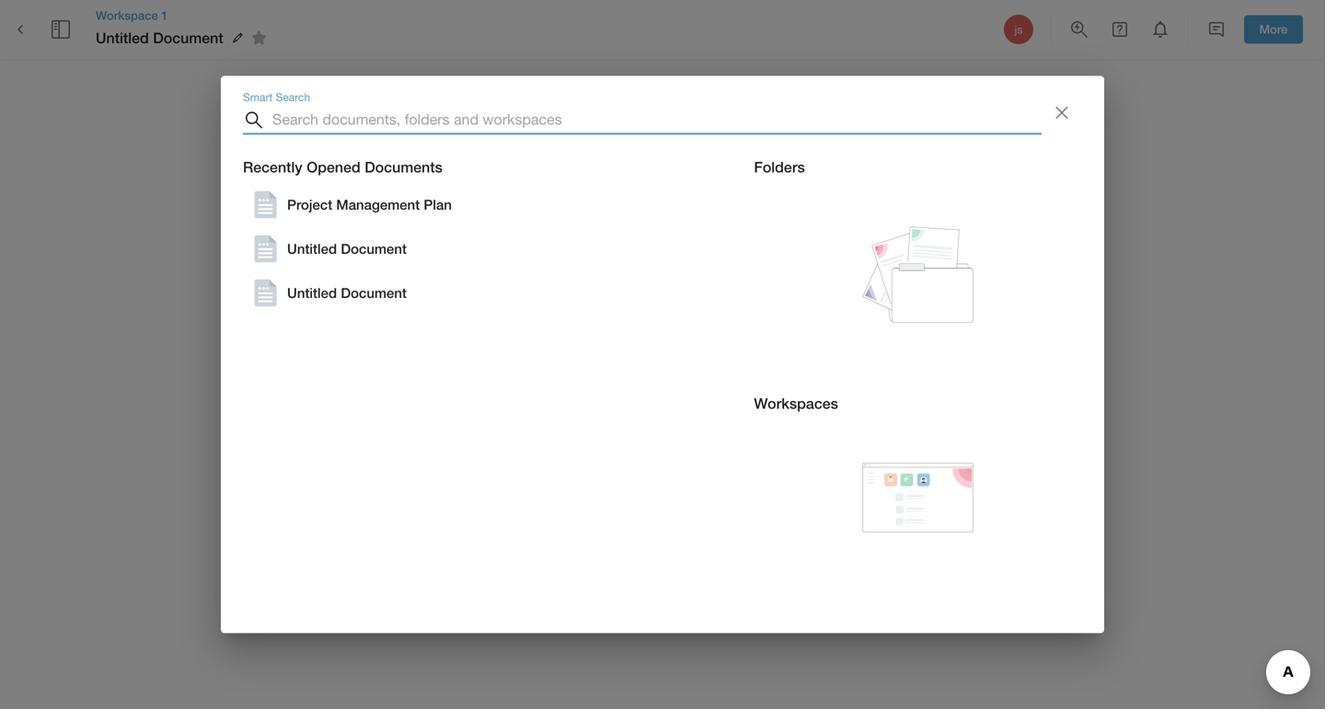 Task type: describe. For each thing, give the bounding box(es) containing it.
0 vertical spatial document
[[153, 29, 223, 46]]

search
[[276, 91, 310, 104]]

project
[[287, 196, 332, 213]]

1 vertical spatial untitled document
[[287, 241, 407, 257]]

1 vertical spatial document
[[341, 241, 407, 257]]

js button
[[1001, 12, 1036, 47]]

more
[[1259, 22, 1288, 36]]

test
[[294, 106, 321, 123]]

dialog containing recently opened documents
[[221, 76, 1104, 634]]

favorite image
[[248, 27, 270, 49]]

Search documents, folders and workspaces text field
[[272, 105, 1042, 135]]

project management plan link
[[250, 190, 710, 219]]

1 vertical spatial untitled
[[287, 241, 337, 257]]

documents
[[365, 158, 443, 176]]

0 vertical spatial untitled
[[96, 29, 149, 46]]

0 vertical spatial untitled document
[[96, 29, 223, 46]]

1 untitled document link from the top
[[250, 234, 710, 264]]

more button
[[1244, 15, 1303, 44]]

test document 1
[[294, 106, 404, 123]]

folders
[[754, 158, 805, 176]]

workspace 1
[[96, 8, 168, 22]]



Task type: vqa. For each thing, say whether or not it's contained in the screenshot.
Plan
yes



Task type: locate. For each thing, give the bounding box(es) containing it.
untitled document
[[96, 29, 223, 46], [287, 241, 407, 257], [287, 285, 407, 301]]

recently
[[243, 158, 302, 176]]

management
[[336, 196, 420, 213]]

document
[[325, 106, 392, 123]]

project management plan
[[287, 196, 452, 213]]

0 vertical spatial untitled document link
[[250, 234, 710, 264]]

smart
[[243, 91, 273, 104]]

js
[[1015, 23, 1023, 36]]

2 untitled document link from the top
[[250, 278, 710, 308]]

2 vertical spatial document
[[341, 285, 407, 301]]

0 vertical spatial 1
[[161, 8, 168, 22]]

1 right document
[[396, 106, 404, 123]]

1 vertical spatial untitled document link
[[250, 278, 710, 308]]

dialog
[[221, 76, 1104, 634]]

plan
[[424, 196, 452, 213]]

workspaces
[[754, 395, 838, 412]]

untitled
[[96, 29, 149, 46], [287, 241, 337, 257], [287, 285, 337, 301]]

1 vertical spatial 1
[[396, 106, 404, 123]]

1 right workspace
[[161, 8, 168, 22]]

1 horizontal spatial 1
[[396, 106, 404, 123]]

0 horizontal spatial 1
[[161, 8, 168, 22]]

1
[[161, 8, 168, 22], [396, 106, 404, 123]]

workspace
[[96, 8, 158, 22]]

opened
[[307, 158, 361, 176]]

2 vertical spatial untitled
[[287, 285, 337, 301]]

untitled document link
[[250, 234, 710, 264], [250, 278, 710, 308]]

smart search
[[243, 91, 310, 104]]

2 vertical spatial untitled document
[[287, 285, 407, 301]]

document
[[153, 29, 223, 46], [341, 241, 407, 257], [341, 285, 407, 301]]

recently opened documents
[[243, 158, 443, 176]]

workspace 1 link
[[96, 7, 273, 24]]



